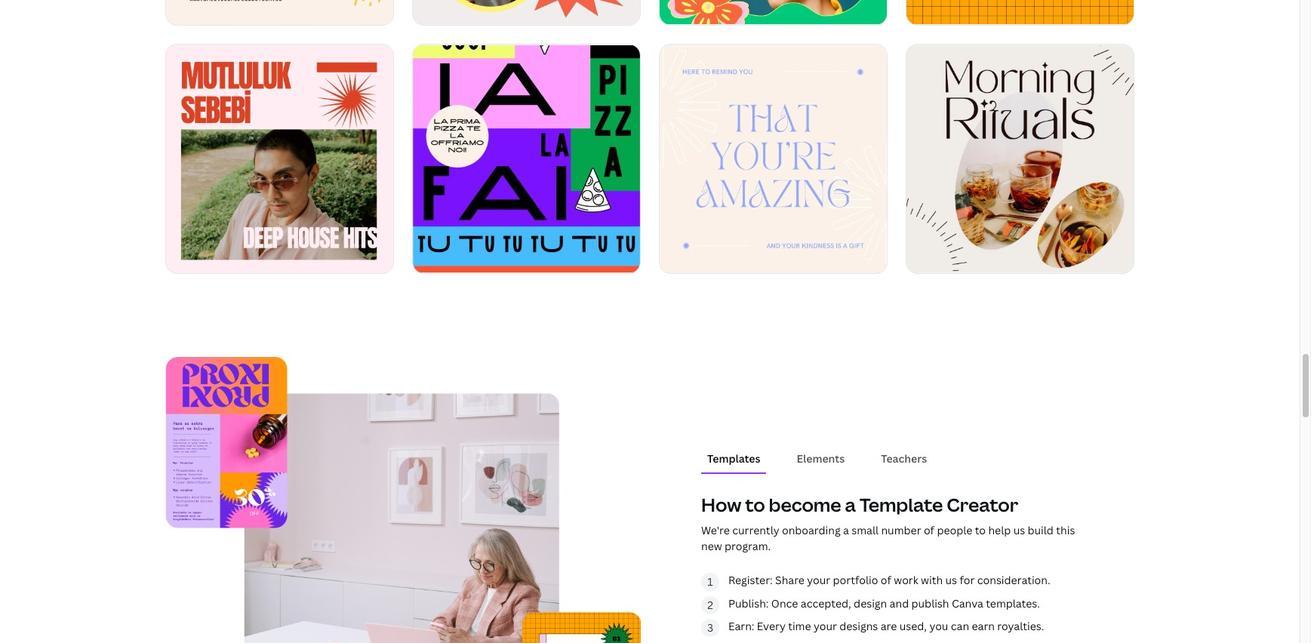 Task type: describe. For each thing, give the bounding box(es) containing it.
creator
[[947, 492, 1019, 517]]

of inside how to become a template creator we're currently onboarding a small number of people to help us build this new program.
[[924, 524, 935, 538]]

1 vertical spatial of
[[881, 573, 892, 588]]

portfolio
[[834, 573, 879, 588]]

us inside how to become a template creator we're currently onboarding a small number of people to help us build this new program.
[[1014, 524, 1026, 538]]

become
[[769, 492, 842, 517]]

earn:
[[729, 619, 755, 634]]

small
[[852, 524, 879, 538]]

teachers button
[[876, 445, 934, 473]]

elements button
[[791, 445, 851, 473]]

publish:
[[729, 596, 769, 611]]

you
[[930, 619, 949, 634]]

once
[[772, 596, 799, 611]]

1 vertical spatial a
[[844, 524, 850, 538]]

register: share your portfolio of work with us for consideration.
[[729, 573, 1051, 588]]

publish: once accepted, design and publish canva templates.
[[729, 596, 1041, 611]]

canva
[[952, 596, 984, 611]]

new
[[702, 539, 723, 554]]

with
[[922, 573, 944, 588]]

used,
[[900, 619, 928, 634]]

share
[[776, 573, 805, 588]]

how
[[702, 492, 742, 517]]

templates button
[[702, 445, 767, 473]]

earn: every time your designs are used, you can earn royalties.
[[729, 619, 1045, 634]]

number
[[882, 524, 922, 538]]

for
[[960, 573, 975, 588]]

time
[[789, 619, 812, 634]]

0 vertical spatial a
[[846, 492, 856, 517]]



Task type: locate. For each thing, give the bounding box(es) containing it.
register:
[[729, 573, 773, 588]]

elements
[[797, 452, 845, 466]]

to up currently
[[746, 492, 766, 517]]

0 vertical spatial your
[[808, 573, 831, 588]]

0 horizontal spatial of
[[881, 573, 892, 588]]

design
[[854, 596, 888, 611]]

0 horizontal spatial to
[[746, 492, 766, 517]]

people
[[938, 524, 973, 538]]

0 vertical spatial of
[[924, 524, 935, 538]]

build
[[1028, 524, 1054, 538]]

onboarding
[[782, 524, 841, 538]]

1 horizontal spatial of
[[924, 524, 935, 538]]

how to become a template creator we're currently onboarding a small number of people to help us build this new program.
[[702, 492, 1076, 554]]

0 vertical spatial to
[[746, 492, 766, 517]]

a left small
[[844, 524, 850, 538]]

1 horizontal spatial to
[[976, 524, 986, 538]]

every
[[757, 619, 786, 634]]

help
[[989, 524, 1012, 538]]

and
[[890, 596, 910, 611]]

1 vertical spatial to
[[976, 524, 986, 538]]

teachers
[[882, 452, 928, 466]]

this
[[1057, 524, 1076, 538]]

templates
[[708, 452, 761, 466]]

to left help
[[976, 524, 986, 538]]

0 vertical spatial us
[[1014, 524, 1026, 538]]

us right help
[[1014, 524, 1026, 538]]

us left for
[[946, 573, 958, 588]]

your
[[808, 573, 831, 588], [814, 619, 838, 634]]

a up small
[[846, 492, 856, 517]]

of
[[924, 524, 935, 538], [881, 573, 892, 588]]

your down accepted,
[[814, 619, 838, 634]]

1 horizontal spatial us
[[1014, 524, 1026, 538]]

of left people
[[924, 524, 935, 538]]

currently
[[733, 524, 780, 538]]

template
[[860, 492, 944, 517]]

your up accepted,
[[808, 573, 831, 588]]

earn
[[972, 619, 995, 634]]

work
[[894, 573, 919, 588]]

accepted,
[[801, 596, 852, 611]]

royalties.
[[998, 619, 1045, 634]]

of left work
[[881, 573, 892, 588]]

we're
[[702, 524, 730, 538]]

a
[[846, 492, 856, 517], [844, 524, 850, 538]]

templates.
[[987, 596, 1041, 611]]

1 vertical spatial us
[[946, 573, 958, 588]]

us
[[1014, 524, 1026, 538], [946, 573, 958, 588]]

designs
[[840, 619, 879, 634]]

1 vertical spatial your
[[814, 619, 838, 634]]

to
[[746, 492, 766, 517], [976, 524, 986, 538]]

publish
[[912, 596, 950, 611]]

0 horizontal spatial us
[[946, 573, 958, 588]]

consideration.
[[978, 573, 1051, 588]]

can
[[952, 619, 970, 634]]

program.
[[725, 539, 771, 554]]

are
[[881, 619, 898, 634]]



Task type: vqa. For each thing, say whether or not it's contained in the screenshot.
Of to the left
yes



